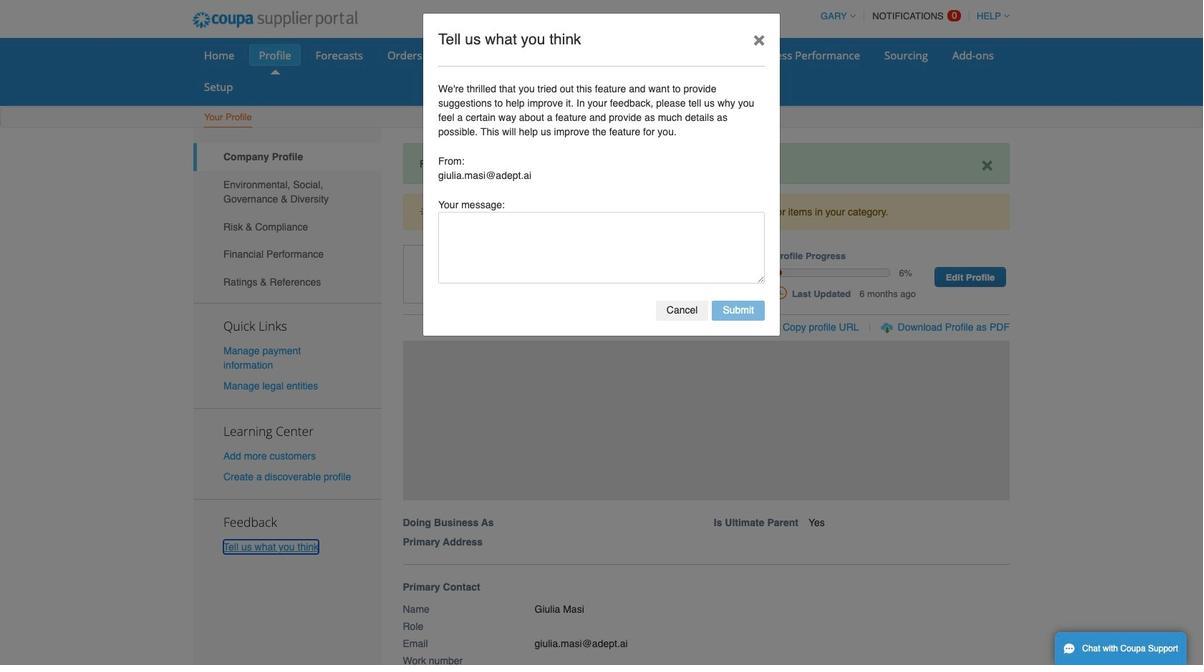 Task type: vqa. For each thing, say whether or not it's contained in the screenshot.
Orders 'link'
no



Task type: describe. For each thing, give the bounding box(es) containing it.
background image
[[403, 341, 1010, 501]]



Task type: locate. For each thing, give the bounding box(es) containing it.
None text field
[[438, 212, 765, 284]]

alert
[[403, 194, 1010, 230]]

dialog
[[423, 13, 781, 337]]

coupa supplier portal image
[[183, 2, 367, 38]]

giulia masi image
[[403, 245, 460, 304]]

banner
[[398, 245, 1025, 565]]



